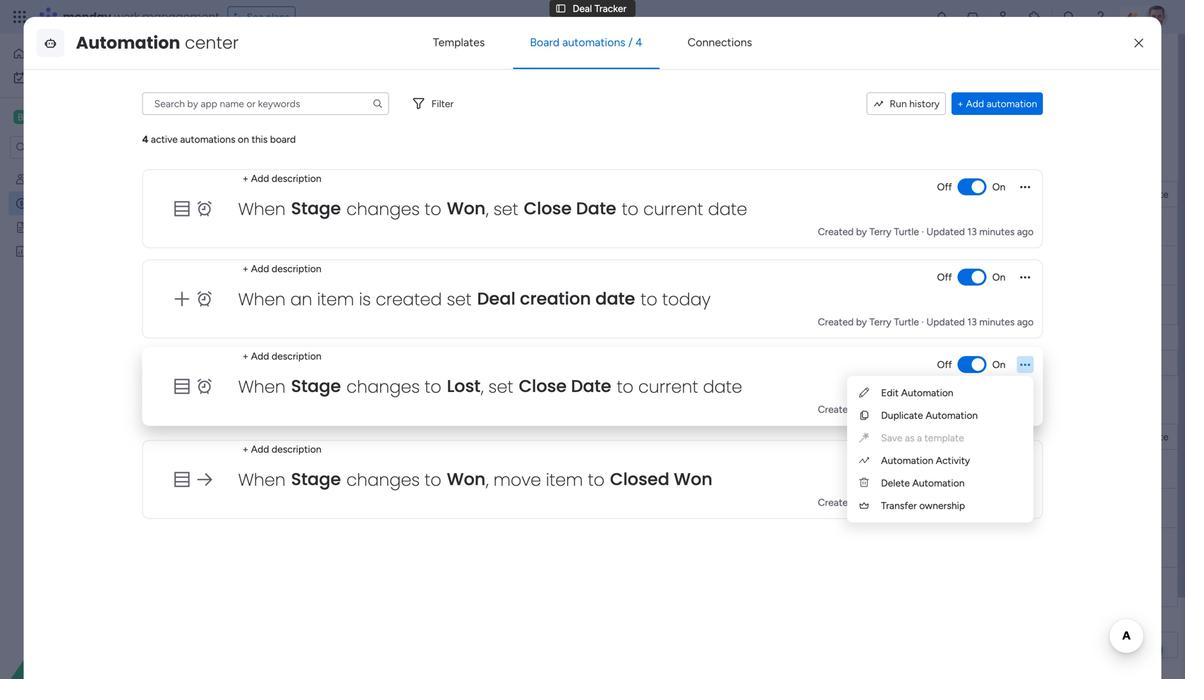 Task type: describe. For each thing, give the bounding box(es) containing it.
save as a template menu item
[[859, 430, 1023, 447]]

to inside set deal creation date to today
[[641, 288, 658, 312]]

4 terry from the top
[[870, 497, 892, 509]]

automation
[[987, 98, 1038, 110]]

automation for edit
[[902, 387, 954, 399]]

deal name 4
[[267, 463, 322, 475]]

days down the delete
[[880, 503, 900, 514]]

31 total days
[[847, 503, 900, 514]]

terry for v2 ellipsis image
[[870, 404, 892, 416]]

date inside the when stage changes to won , set close date to current date
[[708, 198, 748, 221]]

save
[[881, 432, 903, 444]]

2 leilani from the top
[[648, 464, 674, 475]]

changes for lost
[[347, 375, 420, 399]]

board
[[270, 133, 296, 145]]

contacts
[[654, 431, 694, 443]]

ago for v2 ellipsis image
[[1018, 404, 1034, 416]]

when stage changes to won , set close date to current date
[[238, 197, 748, 221]]

public board image
[[15, 221, 28, 234]]

1 horizontal spatial tracker
[[595, 2, 627, 14]]

set for won
[[494, 198, 519, 221]]

stage for when stage changes to won , set close date to current date
[[291, 197, 341, 220]]

when an item is created
[[238, 288, 442, 312]]

run history
[[890, 98, 940, 110]]

on for when stage changes to lost , set close date to current date
[[993, 359, 1006, 371]]

see plans
[[247, 11, 289, 23]]

4 minutes from the top
[[980, 497, 1015, 509]]

1 updated from the top
[[927, 226, 965, 238]]

deal value for 2nd 'deal value' field from the bottom
[[926, 188, 972, 200]]

35.667 days avg
[[847, 354, 900, 374]]

1 close date from the top
[[1005, 188, 1053, 200]]

v2 ellipsis image for to today
[[1021, 274, 1031, 289]]

active
[[243, 158, 283, 176]]

3 updated from the top
[[927, 404, 965, 416]]

duplicate automation
[[881, 410, 978, 422]]

1 deal creation date from the top
[[1089, 188, 1169, 200]]

+ add description for + add description field for v2 ellipsis icon corresponding to to today
[[242, 263, 322, 275]]

off for v2 ellipsis image
[[938, 359, 953, 371]]

1 horizontal spatial deal tracker
[[573, 2, 627, 14]]

38 total days
[[846, 464, 901, 476]]

$122,000
[[930, 260, 969, 272]]

negotiation
[[451, 299, 504, 311]]

monday marketplace image
[[1028, 10, 1042, 24]]

high
[[774, 260, 795, 272]]

deal name 5
[[267, 503, 321, 515]]

update feed image
[[966, 10, 980, 24]]

dec
[[1098, 636, 1117, 649]]

my work option
[[8, 66, 171, 89]]

minutes for v2 ellipsis icon associated with , set
[[980, 226, 1015, 238]]

home option
[[8, 42, 171, 65]]

name for 4
[[289, 463, 313, 475]]

4 created from the top
[[818, 497, 854, 509]]

, for lost
[[481, 375, 484, 399]]

35.667
[[847, 354, 876, 366]]

templates button
[[416, 25, 502, 59]]

connections button
[[671, 25, 769, 59]]

avg
[[867, 364, 880, 374]]

Active Deals field
[[239, 158, 326, 176]]

1 stage field from the top
[[461, 187, 494, 202]]

+ add description field for v2 ellipsis icon corresponding to to today
[[239, 261, 325, 277]]

activity
[[936, 455, 971, 467]]

help button
[[1114, 639, 1163, 663]]

see plans button
[[228, 6, 296, 28]]

1 vertical spatial 4
[[142, 133, 149, 145]]

name for 5
[[289, 503, 313, 515]]

2 leilani krause from the top
[[648, 464, 704, 475]]

creation inside set deal creation date to today
[[520, 287, 591, 311]]

4 created by terry turtle · updated 13 minutes ago from the top
[[818, 497, 1034, 509]]

my
[[32, 72, 46, 84]]

$270,000
[[927, 354, 971, 366]]

filter
[[432, 98, 454, 110]]

monday work management
[[63, 9, 219, 25]]

connections
[[688, 36, 753, 49]]

v2 edit line image
[[860, 387, 869, 399]]

turtle for v2 ellipsis icon associated with , set
[[894, 226, 920, 238]]

1 24 from the top
[[1033, 464, 1044, 475]]

current for when stage changes to lost , set close date to current date
[[639, 375, 699, 399]]

when for when an item is created
[[238, 288, 286, 312]]

low
[[775, 502, 793, 514]]

deals
[[286, 158, 322, 176]]

date inside set deal creation date to today
[[596, 287, 635, 311]]

home link
[[8, 42, 171, 65]]

earliest
[[1115, 645, 1143, 656]]

+ add description for v2 ellipsis icon associated with , set's + add description field
[[242, 172, 322, 184]]

description for v2 ellipsis icon associated with , set
[[272, 172, 322, 184]]

v2 delete line image
[[860, 477, 869, 489]]

created for v2 ellipsis image
[[818, 404, 854, 416]]

2 owner field from the top
[[556, 429, 592, 445]]

4 off from the top
[[938, 452, 953, 464]]

home
[[31, 48, 58, 60]]

template
[[925, 432, 965, 444]]

+ add automation
[[958, 98, 1038, 110]]

+ for v2 ellipsis image
[[242, 350, 249, 362]]

kanban button
[[293, 82, 347, 104]]

1 krause from the top
[[676, 300, 704, 311]]

active
[[151, 133, 178, 145]]

on for when stage changes to won , set close date to current date
[[993, 181, 1006, 193]]

4 inside button
[[636, 36, 643, 49]]

+ for v2 ellipsis icon associated with , set
[[242, 172, 249, 184]]

length
[[863, 431, 891, 443]]

terry turtle image
[[1146, 6, 1169, 28]]

2 phoenix levy from the top
[[649, 503, 703, 514]]

b button
[[10, 105, 138, 129]]

priority
[[768, 431, 800, 443]]

a
[[917, 432, 922, 444]]

4 turtle from the top
[[894, 497, 920, 509]]

terry for v2 ellipsis icon associated with , set
[[870, 226, 892, 238]]

integrate
[[914, 87, 954, 99]]

v2 ellipsis image
[[1021, 362, 1031, 376]]

by for v2 ellipsis image
[[857, 404, 867, 416]]

2 24 from the top
[[1033, 503, 1044, 514]]

4 by from the top
[[857, 497, 867, 509]]

, for won
[[487, 198, 489, 221]]

add view image
[[356, 88, 361, 98]]

won inside the when stage changes to won , set close date to current date
[[447, 197, 486, 220]]

work for monday
[[114, 9, 139, 25]]

Priority field
[[765, 429, 803, 445]]

0 vertical spatial creation
[[1110, 188, 1147, 200]]

duplicate
[[881, 410, 924, 422]]

Contacts field
[[650, 429, 698, 445]]

dec 17, 2023 earliest
[[1098, 636, 1159, 656]]

close inside the when stage changes to won , set close date to current date
[[524, 197, 572, 220]]

edit automation
[[881, 387, 954, 399]]

plans
[[266, 11, 289, 23]]

1 horizontal spatial 4
[[315, 463, 322, 475]]

value for 2nd 'deal value' field from the bottom
[[948, 188, 972, 200]]

my work link
[[8, 66, 171, 89]]

date inside "when stage changes to lost , set close date to current date"
[[571, 375, 612, 398]]

table
[[259, 87, 283, 99]]

select product image
[[13, 10, 27, 24]]

public dashboard image
[[15, 245, 28, 258]]

13 for v2 ellipsis icon corresponding to to today
[[968, 316, 977, 328]]

board automations / 4
[[530, 36, 643, 49]]

set inside set deal creation date to today
[[447, 288, 472, 312]]

33
[[857, 260, 867, 272]]

management
[[142, 9, 219, 25]]

33 days
[[857, 260, 889, 272]]

automation down as
[[881, 455, 934, 467]]

an
[[290, 288, 312, 312]]

ago for v2 ellipsis icon corresponding to to today
[[1018, 316, 1034, 328]]

off for v2 ellipsis icon corresponding to to today
[[938, 271, 953, 283]]

1 deal value field from the top
[[923, 187, 976, 202]]

monday
[[63, 9, 111, 25]]

new deal
[[219, 125, 261, 137]]

today
[[663, 288, 711, 312]]

b
[[17, 111, 23, 123]]

4 active automations on this board
[[142, 133, 296, 145]]

when for when stage changes to lost , set close date to current date
[[238, 375, 286, 399]]

deal
[[243, 125, 261, 137]]

integrate button
[[890, 78, 1026, 108]]

1 deal creation date field from the top
[[1085, 187, 1173, 202]]

2 vertical spatial creation
[[1110, 431, 1147, 443]]

edit
[[881, 387, 899, 399]]

created by terry turtle · updated 13 minutes ago for v2 ellipsis icon associated with , set
[[818, 226, 1034, 238]]

2 close date field from the top
[[1001, 429, 1057, 445]]

+ add description for 4th + add description field
[[242, 443, 322, 455]]

Search by app name or keywords search field
[[142, 92, 389, 115]]

$119,000
[[930, 464, 968, 475]]

2 jan 24 from the top
[[1016, 503, 1044, 514]]

delete automation
[[881, 477, 965, 489]]

1 jan from the top
[[1016, 464, 1031, 475]]

automation down the monday work management
[[76, 31, 180, 55]]

17,
[[1120, 636, 1132, 649]]

4 · from the top
[[922, 497, 924, 509]]

column information image for contacts
[[720, 432, 731, 443]]

2 levy from the top
[[683, 503, 703, 514]]

total for 38
[[859, 464, 879, 476]]

47 days
[[857, 222, 890, 233]]

2 stage field from the top
[[461, 429, 494, 445]]

changes inside when stage changes to won , move item to closed won
[[347, 469, 420, 492]]

2 on from the top
[[993, 271, 1006, 283]]

lottie animation image
[[0, 537, 180, 680]]

add for v2 ellipsis icon corresponding to to today
[[251, 263, 269, 275]]

, inside when stage changes to won , move item to closed won
[[487, 469, 489, 492]]

when for when stage changes to won , move item to closed won
[[238, 469, 286, 492]]

search everything image
[[1063, 10, 1077, 24]]

help image
[[1094, 10, 1108, 24]]

deal inside set deal creation date to today
[[477, 287, 516, 311]]

0 horizontal spatial automations
[[180, 133, 236, 145]]

stage for when stage changes to won , move item to closed won
[[291, 468, 341, 491]]

2 deal creation date field from the top
[[1085, 429, 1173, 445]]

minutes for v2 ellipsis image
[[980, 404, 1015, 416]]

1 owner field from the top
[[556, 187, 592, 202]]

active deals
[[243, 158, 322, 176]]

main table
[[236, 87, 283, 99]]



Task type: vqa. For each thing, say whether or not it's contained in the screenshot.
Deal in the set deal creation date to today
yes



Task type: locate. For each thing, give the bounding box(es) containing it.
1 vertical spatial close date field
[[1001, 429, 1057, 445]]

0 horizontal spatial item
[[317, 288, 354, 312]]

deal tracker up table
[[215, 45, 353, 76]]

created for v2 ellipsis icon corresponding to to today
[[818, 316, 854, 328]]

1 vertical spatial owner field
[[556, 429, 592, 445]]

days up the delete
[[881, 464, 901, 476]]

+ for v2 ellipsis icon corresponding to to today
[[242, 263, 249, 275]]

4 13 from the top
[[968, 497, 977, 509]]

phoenix levy down closed
[[649, 503, 703, 514]]

0 vertical spatial jan 24
[[1016, 464, 1044, 475]]

2 name from the top
[[289, 300, 313, 312]]

1 vertical spatial set
[[447, 288, 472, 312]]

0 vertical spatial 4
[[636, 36, 643, 49]]

2 v2 ellipsis image from the top
[[1021, 274, 1031, 289]]

Deal creation date field
[[1085, 187, 1173, 202], [1085, 429, 1173, 445]]

2 deal value field from the top
[[923, 429, 976, 445]]

tracker up kanban button
[[270, 45, 353, 76]]

4 up "5"
[[315, 463, 322, 475]]

days for 35.667
[[879, 354, 900, 366]]

0 horizontal spatial column information image
[[720, 432, 731, 443]]

ago for v2 ellipsis icon associated with , set
[[1018, 226, 1034, 238]]

item inside when stage changes to won , move item to closed won
[[546, 469, 583, 492]]

0 vertical spatial automations
[[563, 36, 626, 49]]

value up activity
[[948, 431, 972, 443]]

total right 31
[[858, 503, 878, 514]]

2 krause from the top
[[676, 464, 704, 475]]

created by terry turtle · updated 13 minutes ago up $122,000
[[818, 226, 1034, 238]]

by for v2 ellipsis icon associated with , set
[[857, 226, 867, 238]]

1 created by terry turtle · updated 13 minutes ago from the top
[[818, 226, 1034, 238]]

v2 ellipsis image for , set
[[1021, 184, 1031, 199]]

set down proposal
[[447, 288, 472, 312]]

automation for delete
[[913, 477, 965, 489]]

new
[[219, 125, 240, 137]]

1 vertical spatial changes
[[347, 375, 420, 399]]

off down the "$70,000"
[[938, 271, 953, 283]]

deal value field up activity
[[923, 429, 976, 445]]

1 vertical spatial value
[[948, 431, 972, 443]]

+ inside button
[[958, 98, 964, 110]]

deal value for 2nd 'deal value' field from the top of the page
[[926, 431, 972, 443]]

terry for v2 ellipsis icon corresponding to to today
[[870, 316, 892, 328]]

3 name from the top
[[289, 463, 313, 475]]

automation up duplicate automation
[[902, 387, 954, 399]]

total
[[859, 464, 879, 476], [858, 503, 878, 514]]

5
[[315, 503, 321, 515]]

automations
[[563, 36, 626, 49], [180, 133, 236, 145]]

0 vertical spatial on
[[993, 181, 1006, 193]]

automations inside button
[[563, 36, 626, 49]]

2 when from the top
[[238, 288, 286, 312]]

0 vertical spatial deal creation date
[[1089, 188, 1169, 200]]

1 by from the top
[[857, 226, 867, 238]]

stage for when stage changes to lost , set close date to current date
[[291, 375, 341, 398]]

1 vertical spatial phoenix
[[649, 503, 681, 514]]

3 turtle from the top
[[894, 404, 920, 416]]

deal creation date
[[1089, 188, 1169, 200], [1089, 431, 1169, 443]]

2 updated from the top
[[927, 316, 965, 328]]

1 on from the top
[[993, 181, 1006, 193]]

v2 activity no border image
[[860, 455, 869, 467]]

date inside "when stage changes to lost , set close date to current date"
[[703, 375, 743, 399]]

13 for v2 ellipsis image
[[968, 404, 977, 416]]

terry up the 35.667 days avg
[[870, 316, 892, 328]]

work for my
[[48, 72, 70, 84]]

icon image
[[173, 199, 192, 218], [195, 199, 214, 218], [173, 290, 192, 309], [195, 290, 214, 309], [173, 377, 192, 396], [195, 377, 214, 396], [173, 470, 192, 489], [195, 470, 214, 489]]

$270,000 sum
[[927, 354, 971, 374]]

4 + add description field from the top
[[239, 442, 325, 457]]

+ add description field for v2 ellipsis image
[[239, 349, 325, 364]]

3 + add description field from the top
[[239, 349, 325, 364]]

name up "deal name 5"
[[289, 463, 313, 475]]

name left 2
[[289, 260, 313, 272]]

phoenix up today at the top right of page
[[649, 260, 681, 271]]

2 minutes from the top
[[980, 316, 1015, 328]]

see
[[247, 11, 264, 23]]

sum
[[941, 364, 957, 374]]

2 vertical spatial set
[[489, 375, 514, 399]]

workspace image
[[13, 109, 28, 125]]

1 vertical spatial deal creation date
[[1089, 431, 1169, 443]]

run
[[890, 98, 907, 110]]

owner for 1st owner field from the top of the page
[[559, 188, 589, 200]]

deal value field up the "$70,000"
[[923, 187, 976, 202]]

lottie animation element
[[0, 537, 180, 680]]

created
[[376, 288, 442, 312]]

0 vertical spatial leilani krause
[[648, 300, 704, 311]]

created by terry turtle · updated 13 minutes ago for v2 ellipsis icon corresponding to to today
[[818, 316, 1034, 328]]

0 horizontal spatial 4
[[142, 133, 149, 145]]

0 horizontal spatial work
[[48, 72, 70, 84]]

1 13 from the top
[[968, 226, 977, 238]]

1 horizontal spatial work
[[114, 9, 139, 25]]

main table button
[[214, 82, 293, 104]]

changes inside the when stage changes to won , set close date to current date
[[347, 198, 420, 221]]

description up 'deal name 4' on the bottom left of the page
[[272, 443, 322, 455]]

1 vertical spatial item
[[546, 469, 583, 492]]

13 right $89,000
[[968, 497, 977, 509]]

1 when from the top
[[238, 198, 286, 221]]

created up deal length field
[[818, 404, 854, 416]]

1 vertical spatial deal tracker
[[215, 45, 353, 76]]

1 vertical spatial total
[[858, 503, 878, 514]]

+ add description down board at the top of the page
[[242, 172, 322, 184]]

2 vertical spatial 4
[[315, 463, 322, 475]]

1 vertical spatial owner
[[559, 431, 589, 443]]

1 vertical spatial v2 ellipsis image
[[1021, 274, 1031, 289]]

close date
[[1005, 188, 1053, 200], [1005, 431, 1053, 443]]

column information image left a at the right bottom
[[898, 432, 910, 443]]

0 vertical spatial value
[[948, 188, 972, 200]]

deal tracker up board automations / 4 button
[[573, 2, 627, 14]]

board
[[530, 36, 560, 49]]

add inside button
[[966, 98, 985, 110]]

+ add description down deal name 3 on the top left of page
[[242, 350, 322, 362]]

2 vertical spatial ,
[[487, 469, 489, 492]]

3 changes from the top
[[347, 469, 420, 492]]

Stage field
[[461, 187, 494, 202], [461, 429, 494, 445]]

3 13 from the top
[[968, 404, 977, 416]]

description
[[272, 172, 322, 184], [272, 263, 322, 275], [272, 350, 322, 362], [272, 443, 322, 455]]

, inside the when stage changes to won , set close date to current date
[[487, 198, 489, 221]]

1 changes from the top
[[347, 198, 420, 221]]

by right 31
[[857, 497, 867, 509]]

2 · from the top
[[922, 316, 924, 328]]

name left the 3
[[289, 300, 313, 312]]

2 13 from the top
[[968, 316, 977, 328]]

1 vertical spatial deal value
[[926, 431, 972, 443]]

off up the edit automation
[[938, 359, 953, 371]]

phoenix down closed
[[649, 503, 681, 514]]

v2 ellipsis image
[[1021, 184, 1031, 199], [1021, 274, 1031, 289]]

off up the "$70,000"
[[938, 181, 953, 193]]

jan 24
[[1016, 464, 1044, 475], [1016, 503, 1044, 514]]

phoenix levy up today at the top right of page
[[649, 260, 703, 271]]

0 vertical spatial v2 ellipsis image
[[1021, 184, 1031, 199]]

0 vertical spatial deal tracker
[[573, 2, 627, 14]]

created by terry turtle · updated 13 minutes ago up $270,000
[[818, 316, 1034, 328]]

off for v2 ellipsis icon associated with , set
[[938, 181, 953, 193]]

created by terry turtle · updated 13 minutes ago for v2 ellipsis image
[[818, 404, 1034, 416]]

3 by from the top
[[857, 404, 867, 416]]

Owner field
[[556, 187, 592, 202], [556, 429, 592, 445]]

0 horizontal spatial tracker
[[270, 45, 353, 76]]

1 turtle from the top
[[894, 226, 920, 238]]

· for v2 ellipsis image
[[922, 404, 924, 416]]

updated up $270,000
[[927, 316, 965, 328]]

total for 31
[[858, 503, 878, 514]]

, inside "when stage changes to lost , set close date to current date"
[[481, 375, 484, 399]]

2 value from the top
[[948, 431, 972, 443]]

column information image
[[720, 432, 731, 443], [898, 432, 910, 443]]

when
[[238, 198, 286, 221], [238, 288, 286, 312], [238, 375, 286, 399], [238, 469, 286, 492]]

updated up $122,000
[[927, 226, 965, 238]]

terry down edit
[[870, 404, 892, 416]]

set up proposal
[[494, 198, 519, 221]]

transfer ownership
[[881, 500, 966, 512]]

0 vertical spatial deal creation date field
[[1085, 187, 1173, 202]]

updated down delete automation at the bottom right
[[927, 497, 965, 509]]

filter button
[[409, 92, 462, 115]]

item left the 'is'
[[317, 288, 354, 312]]

updated
[[927, 226, 965, 238], [927, 316, 965, 328], [927, 404, 965, 416], [927, 497, 965, 509]]

set inside the when stage changes to won , set close date to current date
[[494, 198, 519, 221]]

deal
[[573, 2, 592, 14], [215, 45, 264, 76], [926, 188, 945, 200], [1089, 188, 1108, 200], [267, 260, 286, 272], [477, 287, 516, 311], [267, 300, 286, 312], [319, 431, 339, 443], [841, 431, 861, 443], [926, 431, 945, 443], [1089, 431, 1108, 443], [267, 463, 286, 475], [267, 503, 286, 515]]

4 when from the top
[[238, 469, 286, 492]]

option
[[0, 167, 180, 170]]

save as a template
[[881, 432, 965, 444]]

2023
[[1135, 636, 1159, 649]]

13 up $270,000
[[968, 316, 977, 328]]

+ add description up an
[[242, 263, 322, 275]]

days inside the 35.667 days avg
[[879, 354, 900, 366]]

help
[[1126, 644, 1151, 658]]

1 vertical spatial deal creation date field
[[1085, 429, 1173, 445]]

2
[[315, 260, 321, 272]]

· for v2 ellipsis icon associated with , set
[[922, 226, 924, 238]]

by down v2 edit line icon
[[857, 404, 867, 416]]

1 vertical spatial tracker
[[270, 45, 353, 76]]

13 for v2 ellipsis icon associated with , set
[[968, 226, 977, 238]]

2 vertical spatial on
[[993, 359, 1006, 371]]

name left "5"
[[289, 503, 313, 515]]

description for v2 ellipsis image
[[272, 350, 322, 362]]

1 name from the top
[[289, 260, 313, 272]]

description for v2 ellipsis icon corresponding to to today
[[272, 263, 322, 275]]

0 vertical spatial phoenix levy
[[649, 260, 703, 271]]

1 vertical spatial work
[[48, 72, 70, 84]]

2 deal creation date from the top
[[1089, 431, 1169, 443]]

+ add automation button
[[952, 92, 1043, 115]]

2 + add description field from the top
[[239, 261, 325, 277]]

deal name 2
[[267, 260, 321, 272]]

close inside "when stage changes to lost , set close date to current date"
[[519, 375, 567, 398]]

updated up template
[[927, 404, 965, 416]]

created by terry turtle · updated 13 minutes ago down the edit automation
[[818, 404, 1034, 416]]

3 description from the top
[[272, 350, 322, 362]]

Deal Value field
[[923, 187, 976, 202], [923, 429, 976, 445]]

automation for duplicate
[[926, 410, 978, 422]]

4 right /
[[636, 36, 643, 49]]

2 turtle from the top
[[894, 316, 920, 328]]

date inside the when stage changes to won , set close date to current date
[[576, 197, 617, 220]]

1 vertical spatial levy
[[683, 503, 703, 514]]

on
[[238, 133, 249, 145]]

description down deal name 3 on the top left of page
[[272, 350, 322, 362]]

board activity image
[[1030, 52, 1047, 69]]

1 jan 24 from the top
[[1016, 464, 1044, 475]]

0 vertical spatial work
[[114, 9, 139, 25]]

turtle down the edit automation
[[894, 404, 920, 416]]

24
[[1033, 464, 1044, 475], [1033, 503, 1044, 514]]

when stage changes to won , move item to closed won
[[238, 468, 713, 492]]

lost
[[447, 375, 481, 398]]

add down deal name 3 on the top left of page
[[251, 350, 269, 362]]

1 horizontal spatial automations
[[563, 36, 626, 49]]

0 vertical spatial 24
[[1033, 464, 1044, 475]]

current inside "when stage changes to lost , set close date to current date"
[[639, 375, 699, 399]]

owner for first owner field from the bottom of the page
[[559, 431, 589, 443]]

turtle for v2 ellipsis icon corresponding to to today
[[894, 316, 920, 328]]

+ add description field down deal name 3 on the top left of page
[[239, 349, 325, 364]]

2 owner from the top
[[559, 431, 589, 443]]

to
[[425, 198, 442, 221], [622, 198, 639, 221], [641, 288, 658, 312], [425, 375, 442, 399], [617, 375, 634, 399], [425, 469, 442, 492], [588, 469, 605, 492]]

38
[[846, 464, 856, 476]]

+ add description field for v2 ellipsis icon associated with , set
[[239, 171, 325, 186]]

1 terry from the top
[[870, 226, 892, 238]]

3 on from the top
[[993, 359, 1006, 371]]

, right lost
[[481, 375, 484, 399]]

current
[[644, 198, 704, 221], [639, 375, 699, 399]]

days for 33
[[869, 260, 889, 272]]

phoenix
[[649, 260, 681, 271], [649, 503, 681, 514]]

add left automation
[[966, 98, 985, 110]]

1 deal value from the top
[[926, 188, 972, 200]]

changes for won
[[347, 198, 420, 221]]

changes inside "when stage changes to lost , set close date to current date"
[[347, 375, 420, 399]]

deal value
[[926, 188, 972, 200], [926, 431, 972, 443]]

1 off from the top
[[938, 181, 953, 193]]

by for v2 ellipsis icon corresponding to to today
[[857, 316, 867, 328]]

0 vertical spatial deal value
[[926, 188, 972, 200]]

center
[[185, 31, 239, 55]]

1 vertical spatial ,
[[481, 375, 484, 399]]

3 minutes from the top
[[980, 404, 1015, 416]]

add for v2 ellipsis icon associated with , set
[[251, 172, 269, 184]]

0 vertical spatial total
[[859, 464, 879, 476]]

deal length
[[841, 431, 891, 443]]

phoenix levy
[[649, 260, 703, 271], [649, 503, 703, 514]]

automation down $119,000
[[913, 477, 965, 489]]

2 off from the top
[[938, 271, 953, 283]]

1 vertical spatial deal value field
[[923, 429, 976, 445]]

automation activity
[[881, 455, 971, 467]]

work inside option
[[48, 72, 70, 84]]

3
[[315, 300, 321, 312]]

2 description from the top
[[272, 263, 322, 275]]

1 minutes from the top
[[980, 226, 1015, 238]]

stage inside when stage changes to won , move item to closed won
[[291, 468, 341, 491]]

kanban
[[304, 87, 337, 99]]

0 vertical spatial jan
[[1016, 464, 1031, 475]]

days right 47
[[870, 222, 890, 233]]

0 vertical spatial deal value field
[[923, 187, 976, 202]]

2 terry from the top
[[870, 316, 892, 328]]

created left 47
[[818, 226, 854, 238]]

name
[[289, 260, 313, 272], [289, 300, 313, 312], [289, 463, 313, 475], [289, 503, 313, 515]]

changes
[[347, 198, 420, 221], [347, 375, 420, 399], [347, 469, 420, 492]]

current for when stage changes to won , set close date to current date
[[644, 198, 704, 221]]

+ add description up 'deal name 4' on the bottom left of the page
[[242, 443, 322, 455]]

automations left /
[[563, 36, 626, 49]]

4 ago from the top
[[1018, 497, 1034, 509]]

terry right 47
[[870, 226, 892, 238]]

1 owner from the top
[[559, 188, 589, 200]]

when inside the when stage changes to won , set close date to current date
[[238, 198, 286, 221]]

4 + add description from the top
[[242, 443, 322, 455]]

·
[[922, 226, 924, 238], [922, 316, 924, 328], [922, 404, 924, 416], [922, 497, 924, 509]]

terry down the delete
[[870, 497, 892, 509]]

stage inside the when stage changes to won , set close date to current date
[[291, 197, 341, 220]]

1 vertical spatial 24
[[1033, 503, 1044, 514]]

/
[[629, 36, 633, 49]]

created for v2 ellipsis icon associated with , set
[[818, 226, 854, 238]]

description up an
[[272, 263, 322, 275]]

2 horizontal spatial 4
[[636, 36, 643, 49]]

deal value up the "$70,000"
[[926, 188, 972, 200]]

0 vertical spatial owner field
[[556, 187, 592, 202]]

1 ago from the top
[[1018, 226, 1034, 238]]

value
[[948, 188, 972, 200], [948, 431, 972, 443]]

invite members image
[[997, 10, 1011, 24]]

off up $119,000
[[938, 452, 953, 464]]

2 + add description from the top
[[242, 263, 322, 275]]

list box
[[0, 165, 180, 454]]

2 by from the top
[[857, 316, 867, 328]]

name for 3
[[289, 300, 313, 312]]

date
[[1032, 188, 1053, 200], [576, 197, 617, 220], [571, 375, 612, 398], [1032, 431, 1053, 443]]

$70,000
[[931, 221, 967, 233]]

minutes
[[980, 226, 1015, 238], [980, 316, 1015, 328], [980, 404, 1015, 416], [980, 497, 1015, 509]]

3 created from the top
[[818, 404, 854, 416]]

when inside "when stage changes to lost , set close date to current date"
[[238, 375, 286, 399]]

1 vertical spatial stage field
[[461, 429, 494, 445]]

set right lost
[[489, 375, 514, 399]]

1 vertical spatial on
[[993, 271, 1006, 283]]

4 description from the top
[[272, 443, 322, 455]]

column information image right contacts field
[[720, 432, 731, 443]]

minutes for v2 ellipsis icon corresponding to to today
[[980, 316, 1015, 328]]

days
[[870, 222, 890, 233], [869, 260, 889, 272], [879, 354, 900, 366], [881, 464, 901, 476], [880, 503, 900, 514]]

search image
[[372, 98, 384, 109]]

, up proposal
[[487, 198, 489, 221]]

1 + add description from the top
[[242, 172, 322, 184]]

work right my
[[48, 72, 70, 84]]

0 vertical spatial close date
[[1005, 188, 1053, 200]]

2 vertical spatial changes
[[347, 469, 420, 492]]

1 horizontal spatial column information image
[[898, 432, 910, 443]]

set for lost
[[489, 375, 514, 399]]

automation up template
[[926, 410, 978, 422]]

4 updated from the top
[[927, 497, 965, 509]]

3 + add description from the top
[[242, 350, 322, 362]]

1 vertical spatial krause
[[676, 464, 704, 475]]

2 created by terry turtle · updated 13 minutes ago from the top
[[818, 316, 1034, 328]]

1 vertical spatial close date
[[1005, 431, 1053, 443]]

delete
[[881, 477, 910, 489]]

deal value up activity
[[926, 431, 972, 443]]

2 changes from the top
[[347, 375, 420, 399]]

4 left active
[[142, 133, 149, 145]]

as
[[905, 432, 915, 444]]

+ Add description field
[[239, 171, 325, 186], [239, 261, 325, 277], [239, 349, 325, 364], [239, 442, 325, 457]]

2 jan from the top
[[1016, 503, 1031, 514]]

notifications image
[[935, 10, 949, 24]]

by up 35.667
[[857, 316, 867, 328]]

Deal Tracker field
[[211, 45, 356, 76]]

created by terry turtle · updated 13 minutes ago
[[818, 226, 1034, 238], [818, 316, 1034, 328], [818, 404, 1034, 416], [818, 497, 1034, 509]]

templates
[[433, 36, 485, 49]]

turtle right '47 days'
[[894, 226, 920, 238]]

terry
[[870, 226, 892, 238], [870, 316, 892, 328], [870, 404, 892, 416], [870, 497, 892, 509]]

+ add description field down board at the top of the page
[[239, 171, 325, 186]]

+ add description field up 'deal name 4' on the bottom left of the page
[[239, 442, 325, 457]]

when inside when stage changes to won , move item to closed won
[[238, 469, 286, 492]]

0 vertical spatial ,
[[487, 198, 489, 221]]

1 leilani from the top
[[648, 300, 674, 311]]

1 horizontal spatial item
[[546, 469, 583, 492]]

0 vertical spatial set
[[494, 198, 519, 221]]

by up 33
[[857, 226, 867, 238]]

1 vertical spatial creation
[[520, 287, 591, 311]]

history
[[910, 98, 940, 110]]

+ add description for v2 ellipsis image's + add description field
[[242, 350, 322, 362]]

13
[[968, 226, 977, 238], [968, 316, 977, 328], [968, 404, 977, 416], [968, 497, 977, 509]]

Deal length field
[[838, 429, 895, 445]]

Close Date field
[[1001, 187, 1057, 202], [1001, 429, 1057, 445]]

ownership
[[920, 500, 966, 512]]

add down this
[[251, 172, 269, 184]]

tracker up board automations / 4
[[595, 2, 627, 14]]

1 description from the top
[[272, 172, 322, 184]]

1 vertical spatial jan 24
[[1016, 503, 1044, 514]]

None search field
[[142, 92, 389, 115]]

magic wand image
[[860, 432, 869, 444]]

new deal button
[[214, 119, 267, 142]]

automations left on
[[180, 133, 236, 145]]

automation
[[76, 31, 180, 55], [902, 387, 954, 399], [926, 410, 978, 422], [881, 455, 934, 467], [913, 477, 965, 489]]

days for 47
[[870, 222, 890, 233]]

set inside "when stage changes to lost , set close date to current date"
[[489, 375, 514, 399]]

, left move
[[487, 469, 489, 492]]

1 phoenix from the top
[[649, 260, 681, 271]]

1 vertical spatial leilani
[[648, 464, 674, 475]]

0 vertical spatial krause
[[676, 300, 704, 311]]

total up the v2 delete line icon
[[859, 464, 879, 476]]

1 vertical spatial leilani krause
[[648, 464, 704, 475]]

0 vertical spatial levy
[[683, 260, 703, 271]]

3 ago from the top
[[1018, 404, 1034, 416]]

0 vertical spatial owner
[[559, 188, 589, 200]]

deal inside deal length field
[[841, 431, 861, 443]]

3 · from the top
[[922, 404, 924, 416]]

column information image for deal length
[[898, 432, 910, 443]]

2 phoenix from the top
[[649, 503, 681, 514]]

2 column information image from the left
[[898, 432, 910, 443]]

work right the monday on the left of the page
[[114, 9, 139, 25]]

0 vertical spatial changes
[[347, 198, 420, 221]]

3 off from the top
[[938, 359, 953, 371]]

turtle down the delete
[[894, 497, 920, 509]]

0 vertical spatial close date field
[[1001, 187, 1057, 202]]

0 vertical spatial leilani
[[648, 300, 674, 311]]

0 vertical spatial item
[[317, 288, 354, 312]]

when for when stage changes to won , set close date to current date
[[238, 198, 286, 221]]

1 levy from the top
[[683, 260, 703, 271]]

item right move
[[546, 469, 583, 492]]

value up the "$70,000"
[[948, 188, 972, 200]]

1 created from the top
[[818, 226, 854, 238]]

description down board at the top of the page
[[272, 172, 322, 184]]

deal name 3
[[267, 300, 321, 312]]

0 vertical spatial phoenix
[[649, 260, 681, 271]]

1 phoenix levy from the top
[[649, 260, 703, 271]]

stage inside "when stage changes to lost , set close date to current date"
[[291, 375, 341, 398]]

days right 33
[[869, 260, 889, 272]]

1 v2 ellipsis image from the top
[[1021, 184, 1031, 199]]

2 close date from the top
[[1005, 431, 1053, 443]]

my work
[[32, 72, 70, 84]]

1 column information image from the left
[[720, 432, 731, 443]]

1 value from the top
[[948, 188, 972, 200]]

created down 38
[[818, 497, 854, 509]]

1 close date field from the top
[[1001, 187, 1057, 202]]

name for 2
[[289, 260, 313, 272]]

add for v2 ellipsis image
[[251, 350, 269, 362]]

created up 35.667
[[818, 316, 854, 328]]

proposal
[[458, 260, 497, 272]]

1 + add description field from the top
[[239, 171, 325, 186]]

1 · from the top
[[922, 226, 924, 238]]

3 when from the top
[[238, 375, 286, 399]]

turtle for v2 ellipsis image
[[894, 404, 920, 416]]

1 vertical spatial phoenix levy
[[649, 503, 703, 514]]

created by terry turtle · updated 13 minutes ago down delete automation at the bottom right
[[818, 497, 1034, 509]]

13 right the "$70,000"
[[968, 226, 977, 238]]

date
[[1149, 188, 1169, 200], [708, 198, 748, 221], [596, 287, 635, 311], [703, 375, 743, 399], [1149, 431, 1169, 443]]

board automations / 4 button
[[513, 25, 660, 59]]

days right 35.667
[[879, 354, 900, 366]]

13 up save as a template menu item
[[968, 404, 977, 416]]

closed
[[610, 468, 670, 491]]

1 vertical spatial jan
[[1016, 503, 1031, 514]]

jan
[[1016, 464, 1031, 475], [1016, 503, 1031, 514]]

creation
[[1110, 188, 1147, 200], [520, 287, 591, 311], [1110, 431, 1147, 443]]

3 created by terry turtle · updated 13 minutes ago from the top
[[818, 404, 1034, 416]]

2 ago from the top
[[1018, 316, 1034, 328]]

+ add description field up an
[[239, 261, 325, 277]]

add up 'deal name 4' on the bottom left of the page
[[251, 443, 269, 455]]

· for v2 ellipsis icon corresponding to to today
[[922, 316, 924, 328]]

automation center
[[76, 31, 239, 55]]

0 vertical spatial tracker
[[595, 2, 627, 14]]

0 vertical spatial current
[[644, 198, 704, 221]]

1 leilani krause from the top
[[648, 300, 704, 311]]

add up deal name 3 on the top left of page
[[251, 263, 269, 275]]

1 vertical spatial current
[[639, 375, 699, 399]]

set deal creation date to today
[[447, 287, 711, 312]]

0 horizontal spatial deal tracker
[[215, 45, 353, 76]]

1 vertical spatial automations
[[180, 133, 236, 145]]

turtle up the 35.667 days avg
[[894, 316, 920, 328]]

value for 2nd 'deal value' field from the top of the page
[[948, 431, 972, 443]]

0 vertical spatial stage field
[[461, 187, 494, 202]]

current inside the when stage changes to won , set close date to current date
[[644, 198, 704, 221]]



